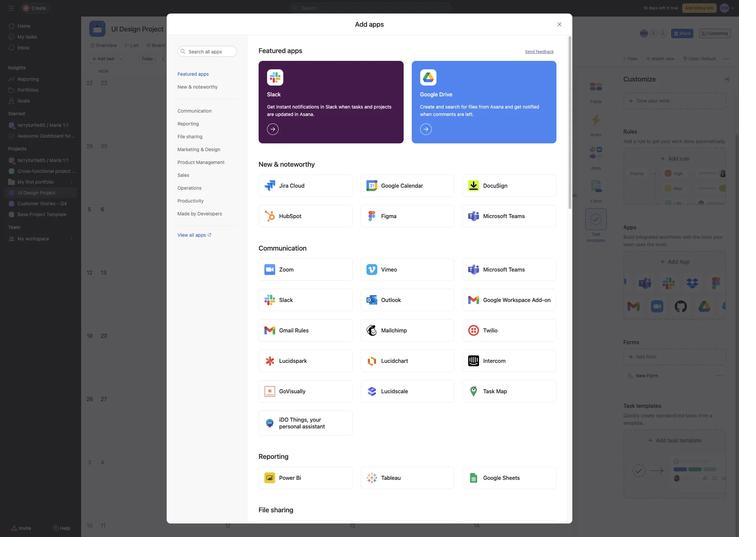 Task type: vqa. For each thing, say whether or not it's contained in the screenshot.
when in the Get instant notifications in Slack when tasks and projects are updated in Asana.
yes



Task type: locate. For each thing, give the bounding box(es) containing it.
in right 'notifications'
[[321, 104, 325, 110]]

0 vertical spatial a
[[634, 138, 637, 144]]

1 vertical spatial the
[[648, 241, 655, 247]]

/ up dashboard
[[47, 122, 48, 128]]

close details image
[[725, 76, 730, 82]]

my inside "teams" element
[[18, 236, 24, 242]]

1 horizontal spatial when
[[421, 111, 432, 117]]

featured apps
[[178, 71, 209, 77]]

1 microsoft teams from the top
[[484, 213, 526, 219]]

1 horizontal spatial the
[[694, 234, 701, 240]]

google sheets image
[[469, 473, 480, 484]]

board link
[[147, 42, 166, 49]]

1:1
[[63, 122, 68, 128], [63, 157, 68, 163]]

0 horizontal spatial apps
[[592, 165, 602, 170]]

2 horizontal spatial reporting
[[259, 453, 289, 461]]

customize up the time
[[624, 75, 657, 83]]

my workspace link
[[4, 234, 77, 244]]

0 horizontal spatial 1
[[377, 143, 379, 149]]

new
[[178, 84, 187, 90], [72, 133, 82, 139], [259, 160, 273, 168], [637, 373, 646, 379]]

work left done
[[673, 138, 683, 144]]

search
[[446, 104, 460, 110]]

hide sidebar image
[[9, 5, 14, 11]]

/ inside "starred" element
[[47, 122, 48, 128]]

are down get
[[267, 111, 274, 117]]

my inside 'link'
[[18, 34, 24, 40]]

and left projects
[[365, 104, 373, 110]]

2 terryturtle85 / maria 1:1 link from the top
[[4, 155, 77, 166]]

1 horizontal spatial from
[[699, 413, 709, 418]]

new down the "featured"
[[178, 84, 187, 90]]

maria inside "starred" element
[[49, 122, 62, 128]]

1 vertical spatial a
[[711, 413, 713, 418]]

templates
[[587, 238, 606, 243]]

rule left to
[[638, 138, 646, 144]]

tableau image
[[367, 473, 378, 484]]

for right dashboard
[[65, 133, 71, 139]]

1 horizontal spatial 4
[[725, 143, 729, 149]]

& for design
[[201, 147, 204, 152]]

slack inside button
[[280, 297, 293, 303]]

template
[[680, 437, 702, 444]]

november
[[182, 55, 213, 63], [350, 143, 375, 149]]

customize inside dropdown button
[[708, 31, 729, 36]]

ui design project link
[[4, 188, 77, 198]]

2 1:1 from the top
[[63, 157, 68, 163]]

from inside quickly create standardized tasks from a template.
[[699, 413, 709, 418]]

1 maria from the top
[[49, 122, 62, 128]]

invite button
[[6, 523, 36, 535]]

0 vertical spatial /
[[47, 122, 48, 128]]

add app button
[[621, 251, 730, 320]]

1 horizontal spatial design
[[205, 147, 221, 152]]

terryturtle85 / maria 1:1 up functional
[[18, 157, 68, 163]]

1 horizontal spatial reporting
[[178, 121, 199, 127]]

new for new form
[[637, 373, 646, 379]]

mailchimp
[[382, 328, 407, 334]]

28
[[724, 80, 730, 86]]

standardized
[[657, 413, 685, 418]]

microsoft teams button down docusign button
[[463, 205, 557, 227]]

my left first
[[18, 179, 24, 185]]

terryturtle85 / maria 1:1 up awesome dashboard for new project link
[[18, 122, 68, 128]]

add billing info button
[[683, 3, 718, 13]]

0 vertical spatial terryturtle85 / maria 1:1
[[18, 122, 68, 128]]

google calendar button
[[361, 175, 455, 197]]

27
[[599, 80, 605, 86], [101, 396, 107, 402]]

1 horizontal spatial 9
[[725, 460, 729, 466]]

0 horizontal spatial 16
[[474, 270, 480, 276]]

1 vertical spatial form
[[647, 354, 657, 360]]

/ inside projects element
[[47, 157, 48, 163]]

functional
[[32, 168, 54, 174]]

new right dashboard
[[72, 133, 82, 139]]

days
[[650, 5, 659, 10]]

23 down mon
[[101, 80, 107, 86]]

for inside the create and search for files from asana and get notified when comments are left.
[[462, 104, 468, 110]]

1:1 inside projects element
[[63, 157, 68, 163]]

/ up "cross-functional project plan"
[[47, 157, 48, 163]]

microsoft teams right microsoft teams icon
[[484, 267, 526, 273]]

and right asana
[[505, 104, 514, 110]]

files
[[469, 104, 478, 110]]

None text field
[[110, 23, 165, 35]]

0 horizontal spatial add task button
[[89, 54, 118, 64]]

apps up noteworthy
[[198, 71, 209, 77]]

1 horizontal spatial 29
[[350, 396, 356, 402]]

projects button
[[0, 146, 27, 152]]

0 vertical spatial get
[[515, 104, 522, 110]]

2 vertical spatial my
[[18, 236, 24, 242]]

terryturtle85 up cross-
[[18, 157, 46, 163]]

new for new & noteworthy
[[178, 84, 187, 90]]

november for november 2023
[[182, 55, 213, 63]]

are inside the create and search for files from asana and get notified when comments are left.
[[458, 111, 465, 117]]

file sharing
[[178, 134, 203, 139]]

1 are from the left
[[267, 111, 274, 117]]

and for slack
[[365, 104, 373, 110]]

are left left.
[[458, 111, 465, 117]]

my
[[18, 34, 24, 40], [18, 179, 24, 185], [18, 236, 24, 242]]

tasks inside get instant notifications in slack when tasks and projects are updated in asana.
[[352, 104, 364, 110]]

microsoft teams for microsoft teams icon
[[484, 267, 526, 273]]

0 horizontal spatial get
[[515, 104, 522, 110]]

microsoft teams image
[[469, 211, 480, 222]]

reporting up the portfolios
[[18, 76, 39, 82]]

16 up 'google workspace add-on' image
[[474, 270, 480, 276]]

tasks inside quickly create standardized tasks from a template.
[[686, 413, 698, 418]]

terryturtle85 / maria 1:1 link up functional
[[4, 155, 77, 166]]

2 vertical spatial task
[[668, 437, 679, 444]]

maria up 'awesome dashboard for new project'
[[49, 122, 62, 128]]

18
[[724, 270, 730, 276]]

0 vertical spatial form
[[594, 199, 603, 204]]

your up personal assistant
[[310, 417, 321, 423]]

terryturtle85 / maria 1:1 inside "starred" element
[[18, 122, 68, 128]]

new inside new & noteworthy button
[[178, 84, 187, 90]]

maria inside projects element
[[49, 157, 62, 163]]

1 my from the top
[[18, 34, 24, 40]]

1 vertical spatial terryturtle85
[[18, 157, 46, 163]]

plan
[[72, 168, 81, 174]]

customer
[[18, 201, 39, 206]]

1 vertical spatial terryturtle85 / maria 1:1 link
[[4, 155, 77, 166]]

0 horizontal spatial 22
[[87, 80, 93, 86]]

0 horizontal spatial reporting
[[18, 76, 39, 82]]

0 horizontal spatial 9
[[474, 206, 478, 213]]

awesome
[[18, 133, 39, 139]]

1 vertical spatial when
[[421, 111, 432, 117]]

add task button
[[89, 54, 118, 64], [563, 191, 592, 200]]

0 vertical spatial rule
[[638, 138, 646, 144]]

slack for slack image
[[280, 297, 293, 303]]

1 vertical spatial 1
[[591, 199, 593, 204]]

1:1 up 'awesome dashboard for new project'
[[63, 122, 68, 128]]

asana.
[[300, 111, 315, 117]]

0 vertical spatial in
[[667, 5, 670, 10]]

task templates
[[624, 403, 662, 409]]

view
[[178, 232, 188, 238]]

in
[[667, 5, 670, 10], [321, 104, 325, 110], [295, 111, 299, 117]]

1 vertical spatial 27
[[101, 396, 107, 402]]

1:1 inside "starred" element
[[63, 122, 68, 128]]

1 horizontal spatial customize
[[708, 31, 729, 36]]

apps
[[592, 165, 602, 170], [624, 224, 637, 230]]

1 vertical spatial tasks
[[352, 104, 364, 110]]

maria for dashboard
[[49, 122, 62, 128]]

communication up zoom
[[259, 244, 307, 252]]

reporting up power bi image
[[259, 453, 289, 461]]

design inside "link"
[[24, 190, 39, 196]]

1 horizontal spatial in
[[321, 104, 325, 110]]

1 vertical spatial 16
[[474, 270, 480, 276]]

maria
[[49, 122, 62, 128], [49, 157, 62, 163]]

task map image
[[469, 386, 480, 397]]

2 and from the left
[[436, 104, 444, 110]]

new inside new form button
[[637, 373, 646, 379]]

slack for slack icon
[[267, 91, 281, 97]]

0 horizontal spatial 10
[[87, 523, 93, 529]]

communication up "reporting" button at the top left
[[178, 108, 212, 114]]

form up form
[[647, 354, 657, 360]]

and up comments
[[436, 104, 444, 110]]

2 my from the top
[[18, 179, 24, 185]]

starred element
[[0, 108, 99, 143]]

3 my from the top
[[18, 236, 24, 242]]

mw button
[[641, 29, 649, 38]]

3
[[599, 143, 602, 149], [88, 460, 91, 466]]

0 vertical spatial microsoft teams button
[[463, 205, 557, 227]]

my up inbox
[[18, 34, 24, 40]]

left.
[[466, 111, 474, 117]]

rules down the time
[[624, 128, 638, 135]]

27 right 26
[[101, 396, 107, 402]]

workspace add-
[[503, 297, 545, 303]]

16 left days
[[644, 5, 648, 10]]

projects element
[[0, 143, 81, 221]]

team
[[8, 224, 20, 230]]

terryturtle85 up awesome
[[18, 122, 46, 128]]

reporting inside button
[[178, 121, 199, 127]]

form up task
[[594, 199, 603, 204]]

0 horizontal spatial are
[[267, 111, 274, 117]]

file sharing button
[[178, 130, 237, 143]]

1 form
[[591, 199, 603, 204]]

list link
[[125, 42, 139, 49]]

my inside projects element
[[18, 179, 24, 185]]

terryturtle85 inside projects element
[[18, 157, 46, 163]]

new inside awesome dashboard for new project link
[[72, 133, 82, 139]]

0 vertical spatial work
[[660, 98, 670, 103]]

cross-functional project plan
[[18, 168, 81, 174]]

google calendar
[[382, 183, 424, 189]]

0 vertical spatial reporting
[[18, 76, 39, 82]]

1 and from the left
[[365, 104, 373, 110]]

0 vertical spatial terryturtle85
[[18, 122, 46, 128]]

vimeo button
[[361, 259, 455, 281]]

create and search for files from asana and get notified when comments are left.
[[421, 104, 540, 117]]

design up management
[[205, 147, 221, 152]]

0 horizontal spatial when
[[339, 104, 351, 110]]

1 horizontal spatial 27
[[599, 80, 605, 86]]

14
[[474, 523, 480, 529]]

0 horizontal spatial for
[[65, 133, 71, 139]]

tasks down home
[[25, 34, 37, 40]]

1 vertical spatial november
[[350, 143, 375, 149]]

slack image
[[265, 295, 276, 306]]

2 maria from the top
[[49, 157, 62, 163]]

maria up "cross-functional project plan"
[[49, 157, 62, 163]]

terryturtle85 / maria 1:1 link for functional
[[4, 155, 77, 166]]

a
[[634, 138, 637, 144], [711, 413, 713, 418]]

low
[[675, 201, 682, 206]]

0 horizontal spatial add task
[[98, 56, 115, 61]]

base project template
[[18, 212, 66, 217]]

terryturtle85 / maria 1:1
[[18, 122, 68, 128], [18, 157, 68, 163]]

tableau button
[[361, 467, 455, 489]]

new up jira cloud image at the left
[[259, 160, 273, 168]]

0 horizontal spatial communication
[[178, 108, 212, 114]]

10 left 11
[[87, 523, 93, 529]]

2 vertical spatial in
[[295, 111, 299, 117]]

notified
[[523, 104, 540, 110]]

gmail rules button
[[259, 320, 353, 342]]

0 vertical spatial 30
[[101, 143, 107, 149]]

& for noteworthy
[[189, 84, 192, 90]]

apps right all
[[196, 232, 206, 238]]

mailchimp image
[[367, 325, 378, 336]]

0 vertical spatial 16
[[644, 5, 648, 10]]

get left notified
[[515, 104, 522, 110]]

terryturtle85 / maria 1:1 inside projects element
[[18, 157, 68, 163]]

figma
[[382, 213, 397, 219]]

slack right 'notifications'
[[326, 104, 338, 110]]

1 terryturtle85 / maria 1:1 link from the top
[[4, 120, 77, 131]]

2 horizontal spatial in
[[667, 5, 670, 10]]

work right the time
[[660, 98, 670, 103]]

rules down fields at the right top
[[591, 132, 602, 137]]

global element
[[0, 17, 81, 57]]

3 and from the left
[[505, 104, 514, 110]]

microsoft teams right microsoft teams image at the right of the page
[[484, 213, 526, 219]]

16 for 16 days left in trial
[[644, 5, 648, 10]]

starred
[[8, 111, 25, 116]]

16 for 16
[[474, 270, 480, 276]]

when inside get instant notifications in slack when tasks and projects are updated in asana.
[[339, 104, 351, 110]]

google drive image
[[423, 72, 434, 83]]

1 vertical spatial terryturtle85 / maria 1:1
[[18, 157, 68, 163]]

notifications
[[293, 104, 320, 110]]

list
[[131, 42, 139, 48]]

marketing & design
[[178, 147, 221, 152]]

terryturtle85 / maria 1:1 link up dashboard
[[4, 120, 77, 131]]

tasks right standardized
[[686, 413, 698, 418]]

10 down 1 form
[[599, 206, 605, 213]]

time
[[637, 98, 648, 103]]

1 vertical spatial 3
[[88, 460, 91, 466]]

1 vertical spatial 1:1
[[63, 157, 68, 163]]

0 vertical spatial 27
[[599, 80, 605, 86]]

2 microsoft teams from the top
[[484, 267, 526, 273]]

1 vertical spatial design
[[24, 190, 39, 196]]

personal assistant
[[280, 424, 325, 430]]

2 terryturtle85 / maria 1:1 from the top
[[18, 157, 68, 163]]

from up template
[[699, 413, 709, 418]]

customize down info
[[708, 31, 729, 36]]

1 vertical spatial customize
[[624, 75, 657, 83]]

previous month image
[[161, 56, 166, 62]]

new left form
[[637, 373, 646, 379]]

0 vertical spatial apps
[[592, 165, 602, 170]]

0 vertical spatial add task
[[98, 56, 115, 61]]

1 horizontal spatial are
[[458, 111, 465, 117]]

your right tools
[[714, 234, 724, 240]]

form inside add form button
[[647, 354, 657, 360]]

comments
[[434, 111, 456, 117]]

29 down 'awesome dashboard for new project'
[[86, 143, 93, 149]]

1 vertical spatial add task
[[571, 193, 589, 198]]

the down integrated on the right of the page
[[648, 241, 655, 247]]

hubspot image
[[265, 211, 276, 222]]

design inside button
[[205, 147, 221, 152]]

project inside "link"
[[40, 190, 55, 196]]

search button
[[290, 3, 453, 14]]

1 vertical spatial for
[[65, 133, 71, 139]]

23 left twilio
[[474, 333, 481, 339]]

1 horizontal spatial tasks
[[352, 104, 364, 110]]

19
[[87, 333, 93, 339]]

1 vertical spatial add task button
[[563, 191, 592, 200]]

1 vertical spatial 13
[[350, 523, 356, 529]]

your
[[649, 98, 659, 103], [662, 138, 671, 144], [714, 234, 724, 240], [310, 417, 321, 423]]

lucidscale image
[[367, 386, 378, 397]]

0 vertical spatial project
[[83, 133, 99, 139]]

2 / from the top
[[47, 157, 48, 163]]

1 vertical spatial reporting
[[178, 121, 199, 127]]

1 / from the top
[[47, 122, 48, 128]]

terryturtle85 inside "starred" element
[[18, 122, 46, 128]]

rule up high
[[681, 156, 690, 162]]

projects
[[8, 146, 27, 152]]

med
[[675, 186, 683, 191]]

2 are from the left
[[458, 111, 465, 117]]

slack up get
[[267, 91, 281, 97]]

20
[[101, 333, 107, 339]]

new & noteworthy button
[[178, 81, 237, 93]]

my down team
[[18, 236, 24, 242]]

1:1 up project
[[63, 157, 68, 163]]

& up product management
[[201, 147, 204, 152]]

in left asana. on the top of page
[[295, 111, 299, 117]]

& down the "featured"
[[189, 84, 192, 90]]

apps up 1 form
[[592, 165, 602, 170]]

microsoft teams button up google workspace add-on button
[[463, 259, 557, 281]]

form for add form
[[647, 354, 657, 360]]

0 vertical spatial 1
[[377, 143, 379, 149]]

from right files
[[479, 104, 490, 110]]

1 1:1 from the top
[[63, 122, 68, 128]]

and inside get instant notifications in slack when tasks and projects are updated in asana.
[[365, 104, 373, 110]]

search list box
[[290, 3, 453, 14]]

terryturtle85 / maria 1:1 for functional
[[18, 157, 68, 163]]

1 horizontal spatial apps
[[624, 224, 637, 230]]

for left files
[[462, 104, 468, 110]]

tasks left projects
[[352, 104, 364, 110]]

apps up build
[[624, 224, 637, 230]]

0 vertical spatial apps
[[198, 71, 209, 77]]

1 terryturtle85 from the top
[[18, 122, 46, 128]]

trial
[[672, 5, 679, 10]]

apps inside button
[[198, 71, 209, 77]]

2 terryturtle85 from the top
[[18, 157, 46, 163]]

made by developers button
[[178, 207, 237, 220]]

1 horizontal spatial get
[[653, 138, 660, 144]]

1:1 for project
[[63, 157, 68, 163]]

for
[[462, 104, 468, 110], [65, 133, 71, 139]]

0 horizontal spatial 27
[[101, 396, 107, 402]]

get right to
[[653, 138, 660, 144]]

1 horizontal spatial 16
[[644, 5, 648, 10]]

terryturtle85 for cross-
[[18, 157, 46, 163]]

design down first
[[24, 190, 39, 196]]

in right left
[[667, 5, 670, 10]]

2
[[476, 143, 479, 149]]

teams element
[[0, 221, 81, 246]]

4
[[725, 143, 729, 149], [101, 460, 104, 466]]

1 horizontal spatial add task button
[[563, 191, 592, 200]]

29 left lucidscale image
[[350, 396, 356, 402]]

1 vertical spatial maria
[[49, 157, 62, 163]]

-
[[57, 201, 59, 206]]

reporting up file sharing
[[178, 121, 199, 127]]

sales
[[178, 172, 189, 178]]

2 horizontal spatial and
[[505, 104, 514, 110]]

vimeo image
[[367, 264, 378, 275]]

0 horizontal spatial and
[[365, 104, 373, 110]]

27 up fields at the right top
[[599, 80, 605, 86]]

5
[[88, 206, 91, 213]]

1 vertical spatial apps
[[624, 224, 637, 230]]

zoom image
[[265, 264, 276, 275]]

work inside button
[[660, 98, 670, 103]]

the right with
[[694, 234, 701, 240]]

1
[[377, 143, 379, 149], [591, 199, 593, 204]]

my for my workspace
[[18, 236, 24, 242]]

1 terryturtle85 / maria 1:1 from the top
[[18, 122, 68, 128]]

first
[[25, 179, 34, 185]]

power bi image
[[265, 473, 276, 484]]

0 vertical spatial the
[[694, 234, 701, 240]]

0 vertical spatial november
[[182, 55, 213, 63]]

slack right slack image
[[280, 297, 293, 303]]



Task type: describe. For each thing, give the bounding box(es) containing it.
workflow link
[[248, 42, 274, 49]]

slack inside get instant notifications in slack when tasks and projects are updated in asana.
[[326, 104, 338, 110]]

0 horizontal spatial customize
[[624, 75, 657, 83]]

your inside build integrated workflows with the tools your team uses the most.
[[714, 234, 724, 240]]

0 vertical spatial 12
[[87, 270, 92, 276]]

task inside button
[[668, 437, 679, 444]]

portfolios
[[18, 87, 38, 93]]

product management
[[178, 159, 225, 165]]

my workspace
[[18, 236, 49, 242]]

my for my first portfolio
[[18, 179, 24, 185]]

1 microsoft teams button from the top
[[463, 205, 557, 227]]

made by developers
[[178, 211, 222, 217]]

time your work
[[637, 98, 670, 103]]

new for new & noteworthy
[[259, 160, 273, 168]]

microsoft teams image
[[469, 264, 480, 275]]

mon
[[99, 69, 109, 74]]

twilio image
[[469, 325, 480, 336]]

by
[[191, 211, 196, 217]]

form for 1 form
[[594, 199, 603, 204]]

2 microsoft teams button from the top
[[463, 259, 557, 281]]

1 vertical spatial apps
[[196, 232, 206, 238]]

6
[[101, 206, 104, 213]]

asana
[[491, 104, 504, 110]]

add billing info
[[686, 5, 714, 10]]

power bi
[[280, 475, 301, 481]]

fields
[[591, 99, 602, 104]]

Search all apps text field
[[178, 46, 237, 57]]

/ for dashboard
[[47, 122, 48, 128]]

calendar link
[[206, 42, 232, 49]]

billing
[[695, 5, 706, 10]]

1 vertical spatial 9
[[725, 460, 729, 466]]

in for trial
[[667, 5, 670, 10]]

a inside quickly create standardized tasks from a template.
[[711, 413, 713, 418]]

communication inside button
[[178, 108, 212, 114]]

create
[[642, 413, 655, 418]]

1 horizontal spatial 3
[[599, 143, 602, 149]]

ui design project
[[18, 190, 55, 196]]

add form button
[[624, 348, 727, 365]]

2023
[[214, 55, 230, 63]]

2 vertical spatial project
[[30, 212, 45, 217]]

portfolios link
[[4, 85, 77, 95]]

1 horizontal spatial task
[[580, 193, 589, 198]]

reporting inside insights element
[[18, 76, 39, 82]]

build
[[624, 234, 635, 240]]

all
[[190, 232, 194, 238]]

lucidchart image
[[367, 356, 378, 367]]

twilio
[[484, 328, 498, 334]]

0 horizontal spatial 23
[[101, 80, 107, 86]]

insights element
[[0, 62, 81, 108]]

0 vertical spatial 22
[[87, 80, 93, 86]]

outlook image
[[367, 295, 378, 306]]

1 horizontal spatial 13
[[350, 523, 356, 529]]

google calendar image
[[367, 180, 378, 191]]

1 vertical spatial 29
[[350, 396, 356, 402]]

marketing
[[178, 147, 200, 152]]

uses
[[636, 241, 647, 247]]

close this dialog image
[[557, 21, 563, 27]]

starred button
[[0, 110, 25, 117]]

1 vertical spatial 10
[[87, 523, 93, 529]]

goals link
[[4, 95, 77, 106]]

1 horizontal spatial 12
[[225, 523, 231, 529]]

view all apps link
[[178, 232, 212, 239]]

terryturtle85 / maria 1:1 for dashboard
[[18, 122, 68, 128]]

jira cloud button
[[259, 175, 353, 197]]

your inside the ido things, your personal assistant
[[310, 417, 321, 423]]

1 vertical spatial get
[[653, 138, 660, 144]]

slack image
[[270, 72, 281, 83]]

template
[[46, 212, 66, 217]]

calendar
[[212, 42, 232, 48]]

lucidscale
[[382, 389, 409, 395]]

tools
[[702, 234, 713, 240]]

power bi button
[[259, 467, 353, 489]]

0 vertical spatial add task button
[[89, 54, 118, 64]]

your right the time
[[649, 98, 659, 103]]

gmail rules image
[[265, 325, 276, 336]]

when inside the create and search for files from asana and get notified when comments are left.
[[421, 111, 432, 117]]

left
[[660, 5, 666, 10]]

1 vertical spatial work
[[673, 138, 683, 144]]

1 horizontal spatial 23
[[474, 333, 481, 339]]

1 horizontal spatial communication
[[259, 244, 307, 252]]

jira cloud image
[[265, 180, 276, 191]]

docusign image
[[469, 180, 480, 191]]

1:1 for for
[[63, 122, 68, 128]]

tasks inside 'link'
[[25, 34, 37, 40]]

marketing & design button
[[178, 143, 237, 156]]

made
[[178, 211, 190, 217]]

with
[[683, 234, 692, 240]]

1 vertical spatial rule
[[681, 156, 690, 162]]

updated
[[276, 111, 294, 117]]

time your work button
[[624, 92, 727, 109]]

mailchimp button
[[361, 320, 455, 342]]

awesome dashboard for new project
[[18, 133, 99, 139]]

november 1
[[350, 143, 379, 149]]

q4
[[60, 201, 67, 206]]

maria for functional
[[49, 157, 62, 163]]

govisually
[[280, 389, 306, 395]]

0 horizontal spatial 4
[[101, 460, 104, 466]]

november for november 1
[[350, 143, 375, 149]]

base
[[18, 212, 28, 217]]

stories
[[40, 201, 56, 206]]

build integrated workflows with the tools your team uses the most.
[[624, 234, 724, 247]]

lucidspark image
[[265, 356, 276, 367]]

11
[[101, 523, 106, 529]]

/ for functional
[[47, 157, 48, 163]]

insights
[[8, 65, 26, 70]]

outlook
[[382, 297, 401, 303]]

board
[[152, 42, 166, 48]]

from inside the create and search for files from asana and get notified when comments are left.
[[479, 104, 490, 110]]

get inside the create and search for files from asana and get notified when comments are left.
[[515, 104, 522, 110]]

on
[[545, 297, 551, 303]]

your right to
[[662, 138, 671, 144]]

mw
[[641, 31, 648, 36]]

ido things, your personal assistant
[[280, 417, 325, 430]]

team
[[624, 241, 635, 247]]

featured apps button
[[178, 68, 237, 81]]

tableau
[[382, 475, 401, 481]]

0 vertical spatial 13
[[101, 270, 107, 276]]

0 horizontal spatial 30
[[101, 143, 107, 149]]

insights button
[[0, 64, 26, 71]]

new & noteworthy
[[178, 84, 218, 90]]

ido things, your personal assistant image
[[265, 418, 276, 429]]

1 vertical spatial 22
[[350, 333, 356, 339]]

google workspace add-on image
[[469, 295, 480, 306]]

timeline link
[[174, 42, 198, 49]]

home
[[18, 23, 31, 29]]

0 vertical spatial task
[[107, 56, 115, 61]]

workspace
[[25, 236, 49, 242]]

template.
[[624, 420, 645, 426]]

figma image
[[367, 211, 378, 222]]

govisually image
[[265, 386, 276, 397]]

feedback
[[537, 49, 554, 54]]

15
[[350, 270, 355, 276]]

project inside "starred" element
[[83, 133, 99, 139]]

are inside get instant notifications in slack when tasks and projects are updated in asana.
[[267, 111, 274, 117]]

outlook button
[[361, 289, 455, 311]]

terryturtle85 / maria 1:1 link for dashboard
[[4, 120, 77, 131]]

my for my tasks
[[18, 34, 24, 40]]

0 vertical spatial 10
[[599, 206, 605, 213]]

for inside awesome dashboard for new project link
[[65, 133, 71, 139]]

0 vertical spatial 4
[[725, 143, 729, 149]]

terryturtle85 for awesome
[[18, 122, 46, 128]]

most.
[[656, 241, 668, 247]]

add app
[[669, 259, 690, 265]]

0 horizontal spatial the
[[648, 241, 655, 247]]

ui
[[18, 190, 22, 196]]

and for google drive
[[505, 104, 514, 110]]

in for slack
[[321, 104, 325, 110]]

1 vertical spatial 30
[[474, 396, 481, 402]]

0 horizontal spatial rules
[[591, 132, 602, 137]]

management
[[196, 159, 225, 165]]

1 horizontal spatial add task
[[571, 193, 589, 198]]

file
[[178, 134, 185, 139]]

send feedback
[[526, 49, 554, 54]]

google sheets button
[[463, 467, 557, 489]]

slack button
[[259, 289, 353, 311]]

calendar image
[[93, 25, 102, 33]]

2 vertical spatial reporting
[[259, 453, 289, 461]]

0 horizontal spatial 29
[[86, 143, 93, 149]]

send feedback link
[[526, 49, 554, 55]]

file sharing
[[259, 506, 294, 514]]

0 horizontal spatial in
[[295, 111, 299, 117]]

invite
[[19, 526, 31, 531]]

microsoft teams for microsoft teams image at the right of the page
[[484, 213, 526, 219]]

things,
[[290, 417, 309, 423]]

1 horizontal spatial rules
[[624, 128, 638, 135]]

share button
[[672, 29, 694, 38]]

lucidspark
[[280, 358, 307, 364]]

workflows
[[660, 234, 682, 240]]

intercom image
[[469, 356, 480, 367]]



